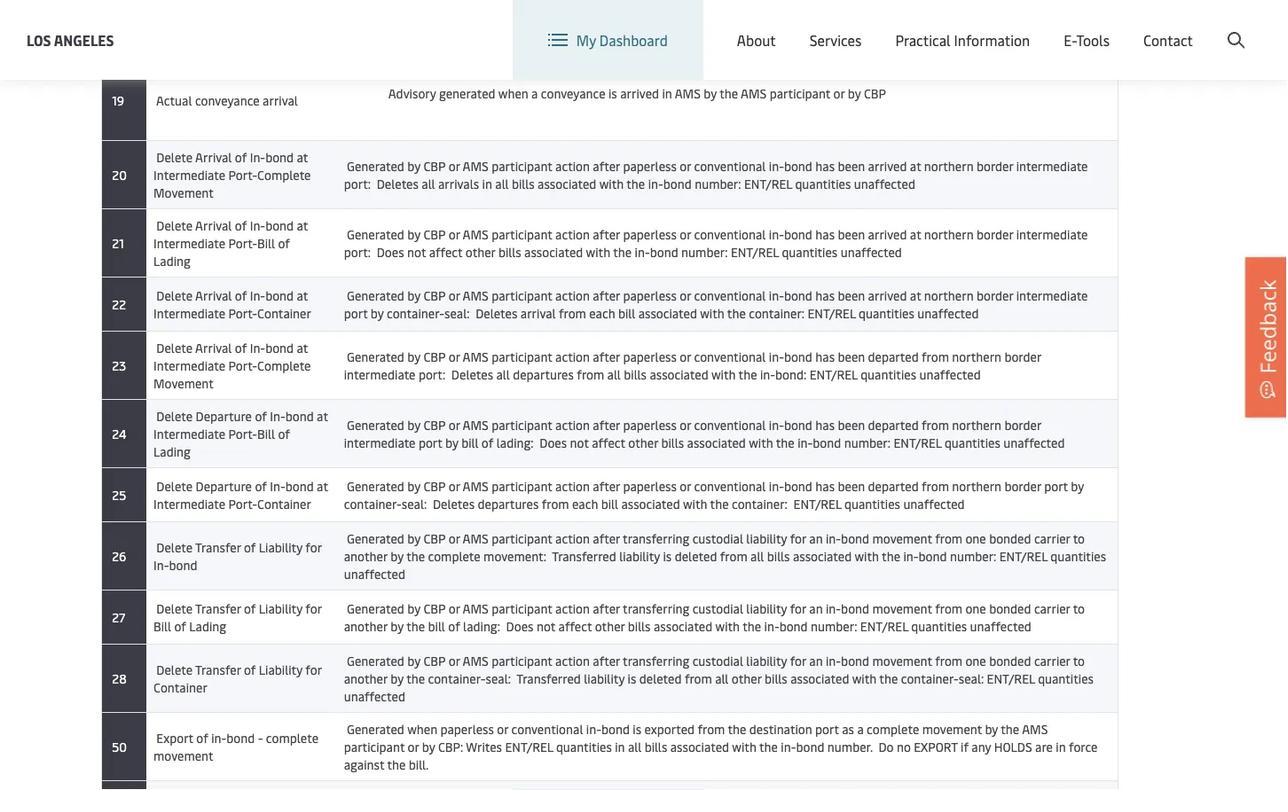 Task type: locate. For each thing, give the bounding box(es) containing it.
2 horizontal spatial does
[[540, 434, 567, 451]]

conveyance down my
[[541, 85, 605, 102]]

0 vertical spatial departure
[[196, 408, 252, 424]]

0 vertical spatial transfer
[[195, 539, 241, 556]]

2 vertical spatial when
[[407, 721, 437, 738]]

0 horizontal spatial a
[[531, 85, 538, 102]]

writes
[[466, 738, 502, 755]]

1 vertical spatial movement
[[153, 375, 214, 392]]

1 another from the top
[[344, 548, 388, 565]]

global
[[945, 17, 986, 36]]

northern inside generated by cbp or ams participant action after paperless or conventional in‑bond has been departed from northern border intermediate port:  deletes all departures from all bills associated with the in‑bond: ent/rel quantities unaffected
[[952, 348, 1002, 365]]

delete for 23
[[156, 339, 193, 356]]

1 vertical spatial departed
[[868, 416, 919, 433]]

1 vertical spatial port‑complete
[[228, 357, 311, 374]]

after inside generated by cbp or ams participant action after transferring custodial liability for an in‑bond movement from one bonded carrier to another by the bill of lading:  does not affect other bills associated with the in‑bond number: ent/rel quantities unaffected
[[593, 600, 620, 617]]

arrival for 20
[[195, 149, 232, 165]]

2 vertical spatial liability
[[259, 661, 302, 678]]

transfer
[[195, 539, 241, 556], [195, 600, 241, 617], [195, 661, 241, 678]]

the inside generated by cbp or ams participant action after paperless or conventional in‑bond has been arrived at northern border intermediate port:  deletes all arrivals in all bills associated with the in‑bond number: ent/rel quantities unaffected
[[627, 175, 645, 192]]

lading up delete arrival of in‑bond at intermediate port‑container
[[153, 252, 191, 269]]

1 vertical spatial does
[[540, 434, 567, 451]]

24
[[109, 425, 126, 442]]

ams
[[675, 85, 701, 102], [741, 85, 767, 102], [463, 157, 489, 174], [463, 226, 489, 243], [463, 287, 489, 304], [463, 348, 489, 365], [463, 416, 489, 433], [463, 478, 489, 495], [463, 530, 489, 547], [463, 600, 489, 617], [463, 652, 489, 669], [1022, 721, 1048, 738]]

0 horizontal spatial complete
[[266, 730, 319, 746]]

1 port‑bill from the top
[[228, 235, 275, 251]]

2 port‑bill from the top
[[228, 425, 275, 442]]

2 another from the top
[[344, 618, 388, 635]]

delete for 26
[[156, 539, 193, 556]]

transferring inside generated by cbp or ams participant action after transferring custodial liability for an in‑bond movement from one bonded carrier to another by the complete movement:  transferred liability is deleted from all bills associated with the in‑bond number: ent/rel quantities unaffected
[[623, 530, 689, 547]]

6 intermediate from the top
[[153, 495, 225, 512]]

generated by cbp or ams participant action after paperless or conventional in‑bond has been departed from northern border intermediate port by bill of lading:  does not affect other bills associated with the in‑bond number: ent/rel quantities unaffected
[[344, 416, 1065, 451]]

19
[[109, 91, 124, 108]]

9 action from the top
[[555, 652, 590, 669]]

participant for generated by cbp or ams participant action after transferring custodial liability for an in‑bond movement from one bonded carrier to another by the container‑seal:  transferred liability is deleted from all other bills associated with the container‑seal: ent/rel quantities unaffected
[[492, 652, 552, 669]]

at inside delete departure of in‑bond at intermediate port‑bill of lading
[[317, 408, 328, 424]]

custodial down generated by cbp or ams participant action after transferring custodial liability for an in‑bond movement from one bonded carrier to another by the complete movement:  transferred liability is deleted from all bills associated with the in‑bond number: ent/rel quantities unaffected
[[693, 600, 743, 617]]

border for generated by cbp or ams participant action after paperless or conventional in‑bond has been arrived at northern border intermediate port:  deletes all arrivals in all bills associated with the in‑bond number: ent/rel quantities unaffected
[[977, 157, 1013, 174]]

border for generated by cbp or ams participant action after paperless or conventional in‑bond has been departed from northern border intermediate port by bill of lading:  does not affect other bills associated with the in‑bond number: ent/rel quantities unaffected
[[1005, 416, 1041, 433]]

2 delete from the top
[[156, 217, 193, 234]]

ent/rel
[[393, 32, 441, 49], [744, 175, 792, 192], [731, 244, 779, 260], [808, 305, 856, 322], [810, 366, 858, 383], [894, 434, 942, 451], [794, 495, 842, 512], [1000, 548, 1048, 565], [860, 618, 908, 635], [987, 670, 1035, 687], [505, 738, 553, 755]]

affect
[[429, 244, 462, 260], [592, 434, 625, 451], [558, 618, 592, 635]]

participant for generated by cbp or ams participant action after paperless or conventional in‑bond has been departed from northern border intermediate port by bill of lading:  does not affect other bills associated with the in‑bond number: ent/rel quantities unaffected
[[492, 416, 552, 433]]

1 horizontal spatial does
[[506, 618, 534, 635]]

transferring inside generated by cbp or ams participant action after transferring custodial liability for an in‑bond movement from one bonded carrier to another by the container‑seal:  transferred liability is deleted from all other bills associated with the container‑seal: ent/rel quantities unaffected
[[623, 652, 689, 669]]

from inside generated by cbp or ams participant action after transferring custodial liability for an in‑bond movement from one bonded carrier to another by the bill of lading:  does not affect other bills associated with the in‑bond number: ent/rel quantities unaffected
[[935, 600, 963, 617]]

3 intermediate from the top
[[153, 305, 225, 322]]

in inside advisory generated to participant when an entry has been filed in the port of destination against an in‑bond bill that is enroute:  not a release:  ent/rel quantities unaffected
[[698, 15, 708, 31]]

0 vertical spatial departed
[[868, 348, 919, 365]]

2 arrival from the top
[[195, 217, 232, 234]]

2 liability from the top
[[259, 600, 302, 617]]

port‑container up delete transfer of liability for in‑bond
[[228, 495, 311, 512]]

all
[[422, 175, 435, 192], [495, 175, 509, 192], [496, 366, 510, 383], [607, 366, 621, 383], [751, 548, 764, 565], [715, 670, 729, 687], [628, 738, 642, 755]]

delete for 25
[[156, 478, 193, 495]]

2 port‑complete from the top
[[228, 357, 311, 374]]

custodial inside generated by cbp or ams participant action after transferring custodial liability for an in‑bond movement from one bonded carrier to another by the complete movement:  transferred liability is deleted from all bills associated with the in‑bond number: ent/rel quantities unaffected
[[693, 530, 743, 547]]

departures inside generated by cbp or ams participant action after paperless or conventional in‑bond has been departed from northern border port by container‑seal:  deletes departures from each bill associated with the container:  ent/rel quantities unaffected
[[478, 495, 539, 512]]

ams for generated by cbp or ams participant action after transferring custodial liability for an in‑bond movement from one bonded carrier to another by the container‑seal:  transferred liability is deleted from all other bills associated with the container‑seal: ent/rel quantities unaffected
[[463, 652, 489, 669]]

9 after from the top
[[593, 652, 620, 669]]

3 action from the top
[[555, 287, 590, 304]]

intermediate for 21
[[153, 235, 225, 251]]

7 after from the top
[[593, 530, 620, 547]]

conventional inside generated by cbp or ams participant action after paperless or conventional in‑bond has been departed from northern border port by container‑seal:  deletes departures from each bill associated with the container:  ent/rel quantities unaffected
[[694, 478, 766, 495]]

0 vertical spatial destination
[[774, 15, 837, 31]]

cbp for generated by cbp or ams participant action after transferring custodial liability for an in‑bond movement from one bonded carrier to another by the container‑seal:  transferred liability is deleted from all other bills associated with the container‑seal: ent/rel quantities unaffected
[[423, 652, 446, 669]]

another
[[344, 548, 388, 565], [344, 618, 388, 635], [344, 670, 388, 687]]

services button
[[810, 0, 862, 80]]

1 vertical spatial not
[[570, 434, 589, 451]]

another inside generated by cbp or ams participant action after transferring custodial liability for an in‑bond movement from one bonded carrier to another by the complete movement:  transferred liability is deleted from all bills associated with the in‑bond number: ent/rel quantities unaffected
[[344, 548, 388, 565]]

an
[[568, 15, 582, 31], [883, 15, 897, 31], [809, 530, 823, 547], [809, 600, 823, 617], [809, 652, 823, 669]]

2 vertical spatial a
[[857, 721, 864, 738]]

1 horizontal spatial a
[[857, 721, 864, 738]]

of inside generated by cbp or ams participant action after transferring custodial liability for an in‑bond movement from one bonded carrier to another by the bill of lading:  does not affect other bills associated with the in‑bond number: ent/rel quantities unaffected
[[448, 618, 460, 635]]

1 vertical spatial carrier
[[1034, 600, 1070, 617]]

port‑container for arrival
[[228, 305, 311, 322]]

deleted up exported
[[639, 670, 682, 687]]

1 vertical spatial affect
[[592, 434, 625, 451]]

has
[[617, 15, 636, 31], [815, 157, 835, 174], [815, 226, 835, 243], [815, 287, 835, 304], [815, 348, 835, 365], [815, 416, 835, 433], [815, 478, 835, 495]]

lading right bill
[[189, 618, 226, 635]]

one
[[966, 530, 986, 547], [966, 600, 986, 617], [966, 652, 986, 669]]

2 vertical spatial not
[[537, 618, 555, 635]]

in‑bond
[[900, 15, 943, 31], [769, 157, 812, 174], [648, 175, 692, 192], [769, 226, 812, 243], [635, 244, 678, 260], [769, 287, 812, 304], [769, 348, 812, 365], [769, 416, 812, 433], [798, 434, 841, 451], [769, 478, 812, 495], [826, 530, 869, 547], [903, 548, 947, 565], [826, 600, 869, 617], [764, 618, 808, 635], [826, 652, 869, 669], [586, 721, 630, 738], [211, 730, 255, 746], [781, 738, 824, 755]]

arrived inside generated by cbp or ams participant action after paperless or conventional in‑bond has been arrived at northern border intermediate port:  deletes all arrivals in all bills associated with the in‑bond number: ent/rel quantities unaffected
[[868, 157, 907, 174]]

2 action from the top
[[555, 226, 590, 243]]

ams for generated by cbp or ams participant action after paperless or conventional in‑bond has been departed from northern border intermediate port:  deletes all departures from all bills associated with the in‑bond: ent/rel quantities unaffected
[[463, 348, 489, 365]]

force
[[1069, 738, 1098, 755]]

2 bonded from the top
[[989, 600, 1031, 617]]

intermediate for 24
[[153, 425, 225, 442]]

1 vertical spatial custodial
[[693, 600, 743, 617]]

been inside generated by cbp or ams participant action after paperless or conventional in‑bond has been departed from northern border intermediate port by bill of lading:  does not affect other bills associated with the in‑bond number: ent/rel quantities unaffected
[[838, 416, 865, 433]]

25
[[109, 487, 126, 503]]

6 delete from the top
[[156, 478, 193, 495]]

complete inside export of in‑bond ‑ complete movement
[[266, 730, 319, 746]]

3 delete from the top
[[156, 287, 193, 304]]

lading for delete arrival of in‑bond at intermediate port‑bill of lading
[[153, 252, 191, 269]]

not inside generated by cbp or ams participant action after transferring custodial liability for an in‑bond movement from one bonded carrier to another by the bill of lading:  does not affect other bills associated with the in‑bond number: ent/rel quantities unaffected
[[537, 618, 555, 635]]

practical information
[[895, 30, 1030, 49]]

2 custodial from the top
[[693, 600, 743, 617]]

border
[[977, 157, 1013, 174], [977, 226, 1013, 243], [977, 287, 1013, 304], [1005, 348, 1041, 365], [1005, 416, 1041, 433], [1005, 478, 1041, 495]]

1 carrier from the top
[[1034, 530, 1070, 547]]

northern for generated by cbp or ams participant action after paperless or conventional in‑bond has been departed from northern border port by container‑seal:  deletes departures from each bill associated with the container:  ent/rel quantities unaffected
[[952, 478, 1002, 495]]

port‑bill up delete arrival of in‑bond at intermediate port‑container
[[228, 235, 275, 251]]

generated by cbp or ams participant action after paperless or conventional in‑bond has been arrived at northern border intermediate port:  does not affect other bills associated with the in‑bond number: ent/rel quantities unaffected
[[344, 226, 1088, 260]]

one for in‑bond
[[966, 530, 986, 547]]

an for other
[[809, 652, 823, 669]]

container
[[153, 679, 207, 696]]

50
[[109, 738, 127, 755]]

movement up delete arrival of in‑bond at intermediate port‑bill of lading
[[153, 184, 214, 201]]

0 vertical spatial one
[[966, 530, 986, 547]]

arrival for 21
[[195, 217, 232, 234]]

one for number:
[[966, 600, 986, 617]]

delete arrival of in‑bond at intermediate port‑complete movement
[[153, 149, 311, 201], [153, 339, 311, 392]]

2 horizontal spatial when
[[535, 15, 565, 31]]

border for generated by cbp or ams participant action after paperless or conventional in‑bond has been departed from northern border intermediate port:  deletes all departures from all bills associated with the in‑bond: ent/rel quantities unaffected
[[1005, 348, 1041, 365]]

arrivals
[[438, 175, 479, 192]]

in‑bond for generated by cbp or ams participant action after paperless or conventional in‑bond has been departed from northern border intermediate port by bill of lading:  does not affect other bills associated with the in‑bond number: ent/rel quantities unaffected
[[270, 408, 314, 424]]

bonded for generated by cbp or ams participant action after transferring custodial liability for an in‑bond movement from one bonded carrier to another by the complete movement:  transferred liability is deleted from all bills associated with the in‑bond number: ent/rel quantities unaffected
[[989, 530, 1031, 547]]

2 departed from the top
[[868, 416, 919, 433]]

paperless inside generated by cbp or ams participant action after paperless or conventional in‑bond has been arrived at northern border intermediate port:  deletes all arrivals in all bills associated with the in‑bond number: ent/rel quantities unaffected
[[623, 157, 677, 174]]

participant inside generated by cbp or ams participant action after paperless or conventional in‑bond has been arrived at northern border intermediate port:  does not affect other bills associated with the in‑bond number: ent/rel quantities unaffected
[[492, 226, 552, 243]]

port‑container inside delete departure of in‑bond at intermediate port‑container
[[228, 495, 311, 512]]

5 delete from the top
[[156, 408, 193, 424]]

2 carrier from the top
[[1034, 600, 1070, 617]]

does inside generated by cbp or ams participant action after transferring custodial liability for an in‑bond movement from one bonded carrier to another by the bill of lading:  does not affect other bills associated with the in‑bond number: ent/rel quantities unaffected
[[506, 618, 534, 635]]

3 generated from the top
[[347, 287, 404, 304]]

0 vertical spatial carrier
[[1034, 530, 1070, 547]]

been for number:
[[838, 226, 865, 243]]

2 vertical spatial transfer
[[195, 661, 241, 678]]

port‑container
[[228, 305, 311, 322], [228, 495, 311, 512]]

other inside generated by cbp or ams participant action after transferring custodial liability for an in‑bond movement from one bonded carrier to another by the container‑seal:  transferred liability is deleted from all other bills associated with the container‑seal: ent/rel quantities unaffected
[[732, 670, 762, 687]]

port‑complete
[[228, 166, 311, 183], [228, 357, 311, 374]]

liability inside delete transfer of liability for container
[[259, 661, 302, 678]]

transfer down delete departure of in‑bond at intermediate port‑container
[[195, 539, 241, 556]]

action inside generated by cbp or ams participant action after transferring custodial liability for an in‑bond movement from one bonded carrier to another by the container‑seal:  transferred liability is deleted from all other bills associated with the container‑seal: ent/rel quantities unaffected
[[555, 652, 590, 669]]

0 vertical spatial departures
[[513, 366, 574, 383]]

liability inside delete transfer of liability for in‑bond
[[259, 539, 302, 556]]

liability
[[259, 539, 302, 556], [259, 600, 302, 617], [259, 661, 302, 678]]

movement inside generated by cbp or ams participant action after transferring custodial liability for an in‑bond movement from one bonded carrier to another by the complete movement:  transferred liability is deleted from all bills associated with the in‑bond number: ent/rel quantities unaffected
[[872, 530, 932, 547]]

2 generated from the top
[[347, 226, 404, 243]]

has for in‑bond
[[815, 157, 835, 174]]

2 intermediate from the top
[[153, 235, 225, 251]]

cbp inside generated by cbp or ams participant action after paperless or conventional in‑bond has been departed from northern border port by container‑seal:  deletes departures from each bill associated with the container:  ent/rel quantities unaffected
[[423, 478, 446, 495]]

0 vertical spatial does
[[377, 244, 404, 260]]

0 vertical spatial another
[[344, 548, 388, 565]]

generated inside generated by cbp or ams participant action after transferring custodial liability for an in‑bond movement from one bonded carrier to another by the complete movement:  transferred liability is deleted from all bills associated with the in‑bond number: ent/rel quantities unaffected
[[347, 530, 404, 547]]

ent/rel inside generated by cbp or ams participant action after paperless or conventional in‑bond has been departed from northern border intermediate port by bill of lading:  does not affect other bills associated with the in‑bond number: ent/rel quantities unaffected
[[894, 434, 942, 451]]

0 horizontal spatial when
[[407, 721, 437, 738]]

4 after from the top
[[593, 348, 620, 365]]

0 horizontal spatial against
[[344, 756, 384, 773]]

bonded
[[989, 530, 1031, 547], [989, 600, 1031, 617], [989, 652, 1031, 669]]

delete inside delete transfer of liability for container
[[156, 661, 193, 678]]

paperless for in‑bond:
[[623, 348, 677, 365]]

1 liability from the top
[[259, 539, 302, 556]]

0 vertical spatial lading
[[153, 252, 191, 269]]

affect inside generated by cbp or ams participant action after paperless or conventional in‑bond has been arrived at northern border intermediate port:  does not affect other bills associated with the in‑bond number: ent/rel quantities unaffected
[[429, 244, 462, 260]]

after
[[593, 157, 620, 174], [593, 226, 620, 243], [593, 287, 620, 304], [593, 348, 620, 365], [593, 416, 620, 433], [593, 478, 620, 495], [593, 530, 620, 547], [593, 600, 620, 617], [593, 652, 620, 669]]

8 delete from the top
[[156, 600, 193, 617]]

2 after from the top
[[593, 226, 620, 243]]

departure down delete departure of in‑bond at intermediate port‑bill of lading
[[196, 478, 252, 495]]

0 vertical spatial when
[[535, 15, 565, 31]]

0 horizontal spatial does
[[377, 244, 404, 260]]

4 delete from the top
[[156, 339, 193, 356]]

0 vertical spatial affect
[[429, 244, 462, 260]]

each
[[589, 305, 615, 322], [572, 495, 598, 512]]

2 vertical spatial one
[[966, 652, 986, 669]]

has for associated
[[815, 416, 835, 433]]

1 horizontal spatial when
[[498, 85, 528, 102]]

services
[[810, 30, 862, 49]]

1 bonded from the top
[[989, 530, 1031, 547]]

lading
[[153, 252, 191, 269], [153, 443, 191, 460], [189, 618, 226, 635]]

ams inside generated by cbp or ams participant action after paperless or conventional in‑bond has been arrived at northern border intermediate port:  does not affect other bills associated with the in‑bond number: ent/rel quantities unaffected
[[463, 226, 489, 243]]

1 transferring from the top
[[623, 530, 689, 547]]

0 vertical spatial liability
[[259, 539, 302, 556]]

1 vertical spatial transferring
[[623, 600, 689, 617]]

transferring
[[623, 530, 689, 547], [623, 600, 689, 617], [623, 652, 689, 669]]

intermediate inside delete arrival of in‑bond at intermediate port‑bill of lading
[[153, 235, 225, 251]]

1 after from the top
[[593, 157, 620, 174]]

menu
[[989, 17, 1026, 36]]

action for in‑bond
[[555, 157, 590, 174]]

custodial
[[693, 530, 743, 547], [693, 600, 743, 617], [693, 652, 743, 669]]

1 vertical spatial generated
[[439, 85, 495, 102]]

1 vertical spatial each
[[572, 495, 598, 512]]

generated
[[397, 15, 454, 31], [439, 85, 495, 102]]

2 vertical spatial another
[[344, 670, 388, 687]]

1 horizontal spatial not
[[537, 618, 555, 635]]

action for other
[[555, 600, 590, 617]]

transfer for in‑bond
[[195, 539, 241, 556]]

1 custodial from the top
[[693, 530, 743, 547]]

9 delete from the top
[[156, 661, 193, 678]]

intermediate right 23 at the left of page
[[153, 357, 225, 374]]

2 horizontal spatial complete
[[867, 721, 919, 738]]

0 vertical spatial port‑complete
[[228, 166, 311, 183]]

1 arrival from the top
[[195, 149, 232, 165]]

ams inside generated by cbp or ams participant action after paperless or conventional in‑bond has been departed from northern border intermediate port:  deletes all departures from all bills associated with the in‑bond: ent/rel quantities unaffected
[[463, 348, 489, 365]]

2 horizontal spatial a
[[1080, 15, 1086, 31]]

action inside generated by cbp or ams participant action after paperless or conventional in‑bond has been departed from northern border intermediate port by bill of lading:  does not affect other bills associated with the in‑bond number: ent/rel quantities unaffected
[[555, 416, 590, 433]]

intermediate inside delete departure of in‑bond at intermediate port‑container
[[153, 495, 225, 512]]

associated inside generated by cbp or ams participant action after paperless or conventional in‑bond has been arrived at northern border intermediate port:  does not affect other bills associated with the in‑bond number: ent/rel quantities unaffected
[[524, 244, 583, 260]]

port‑complete up delete arrival of in‑bond at intermediate port‑bill of lading
[[228, 166, 311, 183]]

a inside generated when paperless or conventional in‑bond is exported from the destination port as a complete movement by the ams participant or by cbp: writes ent/rel quantities in all bills associated with the in‑bond number.  do no export if any holds are in force against the bill.
[[857, 721, 864, 738]]

cbp for generated by cbp or ams participant action after paperless or conventional in‑bond has been arrived at northern border intermediate port by container‑seal:  deletes arrival from each bill associated with the container: ent/rel quantities unaffected
[[423, 287, 446, 304]]

0 vertical spatial transferred
[[552, 548, 616, 565]]

departures
[[513, 366, 574, 383], [478, 495, 539, 512]]

cbp for generated by cbp or ams participant action after paperless or conventional in‑bond has been arrived at northern border intermediate port:  deletes all arrivals in all bills associated with the in‑bond number: ent/rel quantities unaffected
[[423, 157, 446, 174]]

in‑bond inside generated by cbp or ams participant action after paperless or conventional in‑bond has been departed from northern border intermediate port:  deletes all departures from all bills associated with the in‑bond: ent/rel quantities unaffected
[[769, 348, 812, 365]]

custodial down generated by cbp or ams participant action after transferring custodial liability for an in‑bond movement from one bonded carrier to another by the bill of lading:  does not affect other bills associated with the in‑bond number: ent/rel quantities unaffected
[[693, 652, 743, 669]]

in‑bond for generated by cbp or ams participant action after paperless or conventional in‑bond has been arrived at northern border intermediate port by container‑seal:  deletes arrival from each bill associated with the container: ent/rel quantities unaffected
[[250, 287, 294, 304]]

of inside delete departure of in‑bond at intermediate port‑container
[[255, 478, 267, 495]]

carrier inside generated by cbp or ams participant action after transferring custodial liability for an in‑bond movement from one bonded carrier to another by the container‑seal:  transferred liability is deleted from all other bills associated with the container‑seal: ent/rel quantities unaffected
[[1034, 652, 1070, 669]]

0 horizontal spatial arrival
[[263, 91, 298, 108]]

liability
[[746, 530, 787, 547], [619, 548, 660, 565], [746, 600, 787, 617], [746, 652, 787, 669], [584, 670, 625, 687]]

transferred
[[552, 548, 616, 565], [517, 670, 581, 687]]

1 vertical spatial lading
[[153, 443, 191, 460]]

lading inside the delete transfer of liability for bill of lading
[[189, 618, 226, 635]]

quantities inside generated by cbp or ams participant action after transferring custodial liability for an in‑bond movement from one bonded carrier to another by the bill of lading:  does not affect other bills associated with the in‑bond number: ent/rel quantities unaffected
[[911, 618, 967, 635]]

1 delete from the top
[[156, 149, 193, 165]]

1 movement from the top
[[153, 184, 214, 201]]

1 vertical spatial destination
[[749, 721, 812, 738]]

8 after from the top
[[593, 600, 620, 617]]

5 intermediate from the top
[[153, 425, 225, 442]]

for inside the delete transfer of liability for bill of lading
[[305, 600, 322, 617]]

affect inside generated by cbp or ams participant action after paperless or conventional in‑bond has been departed from northern border intermediate port by bill of lading:  does not affect other bills associated with the in‑bond number: ent/rel quantities unaffected
[[592, 434, 625, 451]]

1 departed from the top
[[868, 348, 919, 365]]

departed for in‑bond
[[868, 416, 919, 433]]

does inside generated by cbp or ams participant action after paperless or conventional in‑bond has been departed from northern border intermediate port by bill of lading:  does not affect other bills associated with the in‑bond number: ent/rel quantities unaffected
[[540, 434, 567, 451]]

been inside advisory generated to participant when an entry has been filed in the port of destination against an in‑bond bill that is enroute:  not a release:  ent/rel quantities unaffected
[[639, 15, 667, 31]]

4 intermediate from the top
[[153, 357, 225, 374]]

been inside generated by cbp or ams participant action after paperless or conventional in‑bond has been arrived at northern border intermediate port:  does not affect other bills associated with the in‑bond number: ent/rel quantities unaffected
[[838, 226, 865, 243]]

departure up delete departure of in‑bond at intermediate port‑container
[[196, 408, 252, 424]]

action for in‑bond:
[[555, 348, 590, 365]]

feedback button
[[1245, 258, 1287, 417]]

1 horizontal spatial against
[[840, 15, 880, 31]]

arrival down delete arrival of in‑bond at intermediate port‑container
[[195, 339, 232, 356]]

1 delete arrival of in‑bond at intermediate port‑complete movement from the top
[[153, 149, 311, 201]]

transferring up exported
[[623, 652, 689, 669]]

delete arrival of in‑bond at intermediate port‑complete movement up delete arrival of in‑bond at intermediate port‑bill of lading
[[153, 149, 311, 201]]

0 vertical spatial not
[[407, 244, 426, 260]]

conventional for ent/rel
[[694, 478, 766, 495]]

by inside generated by cbp or ams participant action after paperless or conventional in‑bond has been arrived at northern border intermediate port:  deletes all arrivals in all bills associated with the in‑bond number: ent/rel quantities unaffected
[[407, 157, 420, 174]]

liability down delete departure of in‑bond at intermediate port‑container
[[259, 539, 302, 556]]

0 vertical spatial port‑container
[[228, 305, 311, 322]]

if
[[961, 738, 969, 755]]

0 horizontal spatial conveyance
[[195, 91, 260, 108]]

lading for delete departure of in‑bond at intermediate port‑bill of lading
[[153, 443, 191, 460]]

5 after from the top
[[593, 416, 620, 433]]

after for other
[[593, 600, 620, 617]]

an inside generated by cbp or ams participant action after transferring custodial liability for an in‑bond movement from one bonded carrier to another by the bill of lading:  does not affect other bills associated with the in‑bond number: ent/rel quantities unaffected
[[809, 600, 823, 617]]

deleted down generated by cbp or ams participant action after paperless or conventional in‑bond has been departed from northern border port by container‑seal:  deletes departures from each bill associated with the container:  ent/rel quantities unaffected
[[675, 548, 717, 565]]

intermediate for generated by cbp or ams participant action after paperless or conventional in‑bond has been departed from northern border intermediate port by bill of lading:  does not affect other bills associated with the in‑bond number: ent/rel quantities unaffected
[[344, 434, 416, 451]]

generated when paperless or conventional in‑bond is exported from the destination port as a complete movement by the ams participant or by cbp: writes ent/rel quantities in all bills associated with the in‑bond number.  do no export if any holds are in force against the bill.
[[344, 721, 1098, 773]]

generated
[[347, 157, 404, 174], [347, 226, 404, 243], [347, 287, 404, 304], [347, 348, 404, 365], [347, 416, 404, 433], [347, 478, 404, 495], [347, 530, 404, 547], [347, 600, 404, 617], [347, 652, 404, 669], [347, 721, 404, 738]]

conventional
[[694, 157, 766, 174], [694, 226, 766, 243], [694, 287, 766, 304], [694, 348, 766, 365], [694, 416, 766, 433], [694, 478, 766, 495], [511, 721, 583, 738]]

7 generated from the top
[[347, 530, 404, 547]]

generated for generated by cbp or ams participant action after paperless or conventional in‑bond has been departed from northern border intermediate port:  deletes all departures from all bills associated with the in‑bond: ent/rel quantities unaffected
[[347, 348, 404, 365]]

1 vertical spatial transferred
[[517, 670, 581, 687]]

delete inside delete arrival of in‑bond at intermediate port‑container
[[156, 287, 193, 304]]

intermediate for 22
[[153, 305, 225, 322]]

0 vertical spatial custodial
[[693, 530, 743, 547]]

2 one from the top
[[966, 600, 986, 617]]

port‑container down delete arrival of in‑bond at intermediate port‑bill of lading
[[228, 305, 311, 322]]

6 action from the top
[[555, 478, 590, 495]]

3 custodial from the top
[[693, 652, 743, 669]]

0 vertical spatial movement
[[153, 184, 214, 201]]

6 after from the top
[[593, 478, 620, 495]]

1 vertical spatial a
[[531, 85, 538, 102]]

2 delete arrival of in‑bond at intermediate port‑complete movement from the top
[[153, 339, 311, 392]]

2 vertical spatial departed
[[868, 478, 919, 495]]

conveyance
[[541, 85, 605, 102], [195, 91, 260, 108]]

generated inside generated by cbp or ams participant action after paperless or conventional in‑bond has been arrived at northern border intermediate port:  deletes all arrivals in all bills associated with the in‑bond number: ent/rel quantities unaffected
[[347, 157, 404, 174]]

or inside generated by cbp or ams participant action after transferring custodial liability for an in‑bond movement from one bonded carrier to another by the complete movement:  transferred liability is deleted from all bills associated with the in‑bond number: ent/rel quantities unaffected
[[449, 530, 460, 547]]

generated for generated by cbp or ams participant action after paperless or conventional in‑bond has been departed from northern border port by container‑seal:  deletes departures from each bill associated with the container:  ent/rel quantities unaffected
[[347, 478, 404, 495]]

1 horizontal spatial arrival
[[521, 305, 556, 322]]

holds
[[994, 738, 1032, 755]]

2 transfer from the top
[[195, 600, 241, 617]]

2 departure from the top
[[196, 478, 252, 495]]

been for associated
[[838, 416, 865, 433]]

4 action from the top
[[555, 348, 590, 365]]

1 vertical spatial one
[[966, 600, 986, 617]]

1 generated from the top
[[347, 157, 404, 174]]

1 vertical spatial port‑bill
[[228, 425, 275, 442]]

transferring inside generated by cbp or ams participant action after transferring custodial liability for an in‑bond movement from one bonded carrier to another by the bill of lading:  does not affect other bills associated with the in‑bond number: ent/rel quantities unaffected
[[623, 600, 689, 617]]

3 liability from the top
[[259, 661, 302, 678]]

unaffected inside generated by cbp or ams participant action after paperless or conventional in‑bond has been departed from northern border port by container‑seal:  deletes departures from each bill associated with the container:  ent/rel quantities unaffected
[[903, 495, 965, 512]]

been for ent/rel
[[838, 478, 865, 495]]

arrival
[[263, 91, 298, 108], [521, 305, 556, 322]]

ams inside generated by cbp or ams participant action after paperless or conventional in‑bond has been arrived at northern border intermediate port:  deletes all arrivals in all bills associated with the in‑bond number: ent/rel quantities unaffected
[[463, 157, 489, 174]]

2 vertical spatial carrier
[[1034, 652, 1070, 669]]

0 vertical spatial delete arrival of in‑bond at intermediate port‑complete movement
[[153, 149, 311, 201]]

intermediate inside delete arrival of in‑bond at intermediate port‑container
[[153, 305, 225, 322]]

container:
[[749, 305, 805, 322]]

intermediate right 24
[[153, 425, 225, 442]]

movement up delete departure of in‑bond at intermediate port‑bill of lading
[[153, 375, 214, 392]]

northern for generated by cbp or ams participant action after paperless or conventional in‑bond has been departed from northern border intermediate port:  deletes all departures from all bills associated with the in‑bond: ent/rel quantities unaffected
[[952, 348, 1002, 365]]

1 vertical spatial bonded
[[989, 600, 1031, 617]]

3 carrier from the top
[[1034, 652, 1070, 669]]

0 vertical spatial each
[[589, 305, 615, 322]]

is
[[992, 15, 1001, 31], [609, 85, 617, 102], [663, 548, 672, 565], [628, 670, 636, 687], [633, 721, 641, 738]]

0 vertical spatial arrival
[[263, 91, 298, 108]]

0 vertical spatial port‑bill
[[228, 235, 275, 251]]

5 action from the top
[[555, 416, 590, 433]]

intermediate for generated by cbp or ams participant action after paperless or conventional in‑bond has been arrived at northern border intermediate port:  does not affect other bills associated with the in‑bond number: ent/rel quantities unaffected
[[1016, 226, 1088, 243]]

2 movement from the top
[[153, 375, 214, 392]]

lading up delete departure of in‑bond at intermediate port‑container
[[153, 443, 191, 460]]

cbp
[[864, 85, 886, 102], [423, 157, 446, 174], [423, 226, 446, 243], [423, 287, 446, 304], [423, 348, 446, 365], [423, 416, 446, 433], [423, 478, 446, 495], [423, 530, 446, 547], [423, 600, 446, 617], [423, 652, 446, 669]]

2 transferring from the top
[[623, 600, 689, 617]]

when
[[535, 15, 565, 31], [498, 85, 528, 102], [407, 721, 437, 738]]

quantities inside advisory generated to participant when an entry has been filed in the port of destination against an in‑bond bill that is enroute:  not a release:  ent/rel quantities unaffected
[[444, 32, 500, 49]]

movement for 20
[[153, 184, 214, 201]]

arrival down delete arrival of in‑bond at intermediate port‑bill of lading
[[195, 287, 232, 304]]

generated for when
[[439, 85, 495, 102]]

arrival up delete arrival of in‑bond at intermediate port‑container
[[195, 217, 232, 234]]

4 arrival from the top
[[195, 339, 232, 356]]

1 departure from the top
[[196, 408, 252, 424]]

8 action from the top
[[555, 600, 590, 617]]

northern inside generated by cbp or ams participant action after paperless or conventional in‑bond has been arrived at northern border intermediate port by container‑seal:  deletes arrival from each bill associated with the container: ent/rel quantities unaffected
[[924, 287, 974, 304]]

custodial down generated by cbp or ams participant action after paperless or conventional in‑bond has been departed from northern border port by container‑seal:  deletes departures from each bill associated with the container:  ent/rel quantities unaffected
[[693, 530, 743, 547]]

1 intermediate from the top
[[153, 166, 225, 183]]

intermediate for 25
[[153, 495, 225, 512]]

1 vertical spatial departures
[[478, 495, 539, 512]]

intermediate for generated by cbp or ams participant action after paperless or conventional in‑bond has been departed from northern border intermediate port:  deletes all departures from all bills associated with the in‑bond: ent/rel quantities unaffected
[[344, 366, 416, 383]]

6 generated from the top
[[347, 478, 404, 495]]

1 port‑container from the top
[[228, 305, 311, 322]]

with
[[599, 175, 624, 192], [586, 244, 610, 260], [700, 305, 724, 322], [711, 366, 736, 383], [749, 434, 773, 451], [683, 495, 707, 512], [855, 548, 879, 565], [715, 618, 740, 635], [852, 670, 877, 687], [732, 738, 757, 755]]

3 arrival from the top
[[195, 287, 232, 304]]

an for bills
[[809, 600, 823, 617]]

delete departure of in‑bond at intermediate port‑container
[[153, 478, 328, 512]]

with inside generated by cbp or ams participant action after transferring custodial liability for an in‑bond movement from one bonded carrier to another by the container‑seal:  transferred liability is deleted from all other bills associated with the container‑seal: ent/rel quantities unaffected
[[852, 670, 877, 687]]

each inside generated by cbp or ams participant action after paperless or conventional in‑bond has been arrived at northern border intermediate port by container‑seal:  deletes arrival from each bill associated with the container: ent/rel quantities unaffected
[[589, 305, 615, 322]]

in‑bond for generated by cbp or ams participant action after paperless or conventional in‑bond has been arrived at northern border intermediate port:  does not affect other bills associated with the in‑bond number: ent/rel quantities unaffected
[[250, 217, 294, 234]]

2 vertical spatial lading
[[189, 618, 226, 635]]

custodial for bills
[[693, 600, 743, 617]]

northern for generated by cbp or ams participant action after paperless or conventional in‑bond has been departed from northern border intermediate port by bill of lading:  does not affect other bills associated with the in‑bond number: ent/rel quantities unaffected
[[952, 416, 1002, 433]]

0 vertical spatial bonded
[[989, 530, 1031, 547]]

3 bonded from the top
[[989, 652, 1031, 669]]

1 vertical spatial transfer
[[195, 600, 241, 617]]

participant inside generated by cbp or ams participant action after paperless or conventional in‑bond has been departed from northern border port by container‑seal:  deletes departures from each bill associated with the container:  ent/rel quantities unaffected
[[492, 478, 552, 495]]

an for all
[[809, 530, 823, 547]]

3 departed from the top
[[868, 478, 919, 495]]

of inside export of in‑bond ‑ complete movement
[[196, 730, 208, 746]]

movement for 23
[[153, 375, 214, 392]]

bills
[[512, 175, 535, 192], [498, 244, 521, 260], [624, 366, 647, 383], [661, 434, 684, 451], [767, 548, 790, 565], [628, 618, 651, 635], [765, 670, 787, 687], [645, 738, 667, 755]]

3 another from the top
[[344, 670, 388, 687]]

against inside advisory generated to participant when an entry has been filed in the port of destination against an in‑bond bill that is enroute:  not a release:  ent/rel quantities unaffected
[[840, 15, 880, 31]]

transferring for affect
[[623, 600, 689, 617]]

3 one from the top
[[966, 652, 986, 669]]

2 vertical spatial does
[[506, 618, 534, 635]]

intermediate right 22 in the left of the page
[[153, 305, 225, 322]]

1 vertical spatial another
[[344, 618, 388, 635]]

0 vertical spatial advisory
[[347, 15, 394, 31]]

in‑bond for generated by cbp or ams participant action after paperless or conventional in‑bond has been departed from northern border intermediate port:  deletes all departures from all bills associated with the in‑bond: ent/rel quantities unaffected
[[250, 339, 294, 356]]

7 delete from the top
[[156, 539, 193, 556]]

delete arrival of in‑bond at intermediate port‑complete movement down delete arrival of in‑bond at intermediate port‑container
[[153, 339, 311, 392]]

liability inside the delete transfer of liability for bill of lading
[[259, 600, 302, 617]]

2 vertical spatial affect
[[558, 618, 592, 635]]

to
[[456, 15, 468, 31], [1073, 530, 1085, 547], [1073, 600, 1085, 617], [1073, 652, 1085, 669]]

intermediate
[[153, 166, 225, 183], [153, 235, 225, 251], [153, 305, 225, 322], [153, 357, 225, 374], [153, 425, 225, 442], [153, 495, 225, 512]]

intermediate up delete transfer of liability for in‑bond
[[153, 495, 225, 512]]

0 vertical spatial generated
[[397, 15, 454, 31]]

2 port‑container from the top
[[228, 495, 311, 512]]

exported
[[645, 721, 695, 738]]

ams for generated by cbp or ams participant action after transferring custodial liability for an in‑bond movement from one bonded carrier to another by the complete movement:  transferred liability is deleted from all bills associated with the in‑bond number: ent/rel quantities unaffected
[[463, 530, 489, 547]]

after for from
[[593, 530, 620, 547]]

port‑complete down delete arrival of in‑bond at intermediate port‑container
[[228, 357, 311, 374]]

border inside generated by cbp or ams participant action after paperless or conventional in‑bond has been departed from northern border intermediate port:  deletes all departures from all bills associated with the in‑bond: ent/rel quantities unaffected
[[1005, 348, 1041, 365]]

liability down delete transfer of liability for in‑bond
[[259, 600, 302, 617]]

ent/rel inside generated by cbp or ams participant action after paperless or conventional in‑bond has been departed from northern border intermediate port:  deletes all departures from all bills associated with the in‑bond: ent/rel quantities unaffected
[[810, 366, 858, 383]]

1 vertical spatial deleted
[[639, 670, 682, 687]]

9 generated from the top
[[347, 652, 404, 669]]

0 horizontal spatial not
[[407, 244, 426, 260]]

quantities
[[444, 32, 500, 49], [795, 175, 851, 192], [782, 244, 838, 260], [859, 305, 914, 322], [861, 366, 916, 383], [945, 434, 1000, 451], [845, 495, 900, 512], [1051, 548, 1106, 565], [911, 618, 967, 635], [1038, 670, 1094, 687], [556, 738, 612, 755]]

custodial inside generated by cbp or ams participant action after transferring custodial liability for an in‑bond movement from one bonded carrier to another by the container‑seal:  transferred liability is deleted from all other bills associated with the container‑seal: ent/rel quantities unaffected
[[693, 652, 743, 669]]

10 generated from the top
[[347, 721, 404, 738]]

port‑container inside delete arrival of in‑bond at intermediate port‑container
[[228, 305, 311, 322]]

2 horizontal spatial not
[[570, 434, 589, 451]]

when inside advisory generated to participant when an entry has been filed in the port of destination against an in‑bond bill that is enroute:  not a release:  ent/rel quantities unaffected
[[535, 15, 565, 31]]

transferring down generated by cbp or ams participant action after paperless or conventional in‑bond has been departed from northern border port by container‑seal:  deletes departures from each bill associated with the container:  ent/rel quantities unaffected
[[623, 530, 689, 547]]

border for generated by cbp or ams participant action after paperless or conventional in‑bond has been arrived at northern border intermediate port by container‑seal:  deletes arrival from each bill associated with the container: ent/rel quantities unaffected
[[977, 287, 1013, 304]]

to inside generated by cbp or ams participant action after transferring custodial liability for an in‑bond movement from one bonded carrier to another by the complete movement:  transferred liability is deleted from all bills associated with the in‑bond number: ent/rel quantities unaffected
[[1073, 530, 1085, 547]]

1 action from the top
[[555, 157, 590, 174]]

conveyance right actual
[[195, 91, 260, 108]]

7 action from the top
[[555, 530, 590, 547]]

1 vertical spatial against
[[344, 756, 384, 773]]

intermediate right 21
[[153, 235, 225, 251]]

transfer up container
[[195, 661, 241, 678]]

liability for all
[[746, 530, 787, 547]]

intermediate right 20
[[153, 166, 225, 183]]

port‑bill up delete departure of in‑bond at intermediate port‑container
[[228, 425, 275, 442]]

1 one from the top
[[966, 530, 986, 547]]

paperless inside generated by cbp or ams participant action after paperless or conventional in‑bond has been departed from northern border intermediate port:  deletes all departures from all bills associated with the in‑bond: ent/rel quantities unaffected
[[623, 348, 677, 365]]

been for in‑bond:
[[838, 348, 865, 365]]

paperless for the
[[623, 287, 677, 304]]

delete inside the delete transfer of liability for bill of lading
[[156, 600, 193, 617]]

intermediate for 23
[[153, 357, 225, 374]]

at for generated by cbp or ams participant action after paperless or conventional in‑bond has been arrived at northern border intermediate port:  deletes all arrivals in all bills associated with the in‑bond number: ent/rel quantities unaffected
[[297, 149, 308, 165]]

3 transferring from the top
[[623, 652, 689, 669]]

1 transfer from the top
[[195, 539, 241, 556]]

associated
[[538, 175, 596, 192], [524, 244, 583, 260], [638, 305, 697, 322], [650, 366, 709, 383], [687, 434, 746, 451], [621, 495, 680, 512], [793, 548, 852, 565], [654, 618, 713, 635], [791, 670, 849, 687], [670, 738, 729, 755]]

transfer down delete transfer of liability for in‑bond
[[195, 600, 241, 617]]

one inside generated by cbp or ams participant action after transferring custodial liability for an in‑bond movement from one bonded carrier to another by the bill of lading:  does not affect other bills associated with the in‑bond number: ent/rel quantities unaffected
[[966, 600, 986, 617]]

1 port‑complete from the top
[[228, 166, 311, 183]]

1 vertical spatial arrival
[[521, 305, 556, 322]]

northern for generated by cbp or ams participant action after paperless or conventional in‑bond has been arrived at northern border intermediate port:  does not affect other bills associated with the in‑bond number: ent/rel quantities unaffected
[[924, 226, 974, 243]]

4 generated from the top
[[347, 348, 404, 365]]

1 vertical spatial advisory
[[388, 85, 436, 102]]

2 vertical spatial bonded
[[989, 652, 1031, 669]]

deletes
[[377, 175, 419, 192], [476, 305, 518, 322], [451, 366, 493, 383], [433, 495, 475, 512]]

3 after from the top
[[593, 287, 620, 304]]

action
[[555, 157, 590, 174], [555, 226, 590, 243], [555, 287, 590, 304], [555, 348, 590, 365], [555, 416, 590, 433], [555, 478, 590, 495], [555, 530, 590, 547], [555, 600, 590, 617], [555, 652, 590, 669]]

2 vertical spatial transferring
[[623, 652, 689, 669]]

container‑seal:
[[901, 670, 984, 687]]

8 generated from the top
[[347, 600, 404, 617]]

arrival for 22
[[195, 287, 232, 304]]

border inside generated by cbp or ams participant action after paperless or conventional in‑bond has been departed from northern border port by container‑seal:  deletes departures from each bill associated with the container:  ent/rel quantities unaffected
[[1005, 478, 1041, 495]]

bill inside advisory generated to participant when an entry has been filed in the port of destination against an in‑bond bill that is enroute:  not a release:  ent/rel quantities unaffected
[[946, 15, 963, 31]]

2 vertical spatial custodial
[[693, 652, 743, 669]]

1 vertical spatial departure
[[196, 478, 252, 495]]

generated inside generated when paperless or conventional in‑bond is exported from the destination port as a complete movement by the ams participant or by cbp: writes ent/rel quantities in all bills associated with the in‑bond number.  do no export if any holds are in force against the bill.
[[347, 721, 404, 738]]

departed
[[868, 348, 919, 365], [868, 416, 919, 433], [868, 478, 919, 495]]

bonded for generated by cbp or ams participant action after transferring custodial liability for an in‑bond movement from one bonded carrier to another by the container‑seal:  transferred liability is deleted from all other bills associated with the container‑seal: ent/rel quantities unaffected
[[989, 652, 1031, 669]]

paperless inside generated by cbp or ams participant action after paperless or conventional in‑bond has been arrived at northern border intermediate port:  does not affect other bills associated with the in‑bond number: ent/rel quantities unaffected
[[623, 226, 677, 243]]

5 generated from the top
[[347, 416, 404, 433]]

ams for generated by cbp or ams participant action after transferring custodial liability for an in‑bond movement from one bonded carrier to another by the bill of lading:  does not affect other bills associated with the in‑bond number: ent/rel quantities unaffected
[[463, 600, 489, 617]]

transferring for from
[[623, 652, 689, 669]]

ent/rel inside generated by cbp or ams participant action after paperless or conventional in‑bond has been arrived at northern border intermediate port:  does not affect other bills associated with the in‑bond number: ent/rel quantities unaffected
[[731, 244, 779, 260]]

arrival down actual conveyance arrival
[[195, 149, 232, 165]]

0 vertical spatial against
[[840, 15, 880, 31]]

1 horizontal spatial complete
[[428, 548, 481, 565]]

3 transfer from the top
[[195, 661, 241, 678]]

23
[[109, 357, 126, 374]]

0 vertical spatial a
[[1080, 15, 1086, 31]]

port inside advisory generated to participant when an entry has been filed in the port of destination against an in‑bond bill that is enroute:  not a release:  ent/rel quantities unaffected
[[732, 15, 756, 31]]

quantities inside generated by cbp or ams participant action after transferring custodial liability for an in‑bond movement from one bonded carrier to another by the container‑seal:  transferred liability is deleted from all other bills associated with the container‑seal: ent/rel quantities unaffected
[[1038, 670, 1094, 687]]

at inside delete arrival of in‑bond at intermediate port‑bill of lading
[[297, 217, 308, 234]]

action for from
[[555, 530, 590, 547]]

complete inside generated when paperless or conventional in‑bond is exported from the destination port as a complete movement by the ams participant or by cbp: writes ent/rel quantities in all bills associated with the in‑bond number.  do no export if any holds are in force against the bill.
[[867, 721, 919, 738]]

1 vertical spatial delete arrival of in‑bond at intermediate port‑complete movement
[[153, 339, 311, 392]]

number: inside generated by cbp or ams participant action after paperless or conventional in‑bond has been arrived at northern border intermediate port:  does not affect other bills associated with the in‑bond number: ent/rel quantities unaffected
[[681, 244, 728, 260]]

movement
[[153, 184, 214, 201], [153, 375, 214, 392]]

0 vertical spatial transferring
[[623, 530, 689, 547]]

after for in‑bond:
[[593, 348, 620, 365]]

liability down the delete transfer of liability for bill of lading
[[259, 661, 302, 678]]

transferring down generated by cbp or ams participant action after transferring custodial liability for an in‑bond movement from one bonded carrier to another by the complete movement:  transferred liability is deleted from all bills associated with the in‑bond number: ent/rel quantities unaffected
[[623, 600, 689, 617]]

transferred inside generated by cbp or ams participant action after transferring custodial liability for an in‑bond movement from one bonded carrier to another by the container‑seal:  transferred liability is deleted from all other bills associated with the container‑seal: ent/rel quantities unaffected
[[517, 670, 581, 687]]

1 vertical spatial port‑container
[[228, 495, 311, 512]]

0 vertical spatial deleted
[[675, 548, 717, 565]]

1 vertical spatial liability
[[259, 600, 302, 617]]



Task type: describe. For each thing, give the bounding box(es) containing it.
participant for generated by cbp or ams participant action after paperless or conventional in‑bond has been departed from northern border intermediate port:  deletes all departures from all bills associated with the in‑bond: ent/rel quantities unaffected
[[492, 348, 552, 365]]

los
[[27, 30, 51, 49]]

in‑bond inside export of in‑bond ‑ complete movement
[[211, 730, 255, 746]]

conventional for number:
[[694, 226, 766, 243]]

or inside generated by cbp or ams participant action after transferring custodial liability for an in‑bond movement from one bonded carrier to another by the bill of lading:  does not affect other bills associated with the in‑bond number: ent/rel quantities unaffected
[[449, 600, 460, 617]]

practical
[[895, 30, 951, 49]]

export
[[914, 738, 958, 755]]

in‑bond:
[[760, 366, 807, 383]]

26
[[109, 548, 126, 565]]

paperless for ent/rel
[[623, 478, 677, 495]]

delete arrival of in‑bond at intermediate port‑bill of lading
[[153, 217, 308, 269]]

deletes inside generated by cbp or ams participant action after paperless or conventional in‑bond has been departed from northern border intermediate port:  deletes all departures from all bills associated with the in‑bond: ent/rel quantities unaffected
[[451, 366, 493, 383]]

bill
[[153, 618, 171, 635]]

login
[[1110, 16, 1145, 35]]

generated for to
[[397, 15, 454, 31]]

with inside generated by cbp or ams participant action after paperless or conventional in‑bond has been arrived at northern border intermediate port:  does not affect other bills associated with the in‑bond number: ent/rel quantities unaffected
[[586, 244, 610, 260]]

dashboard
[[599, 30, 668, 49]]

liability for other
[[746, 652, 787, 669]]

transfer for bill
[[195, 600, 241, 617]]

action for number:
[[555, 226, 590, 243]]

departed for unaffected
[[868, 348, 919, 365]]

global menu button
[[906, 0, 1044, 53]]

los angeles link
[[27, 29, 114, 51]]

after for ent/rel
[[593, 478, 620, 495]]

is inside generated when paperless or conventional in‑bond is exported from the destination port as a complete movement by the ams participant or by cbp: writes ent/rel quantities in all bills associated with the in‑bond number.  do no export if any holds are in force against the bill.
[[633, 721, 641, 738]]

bill inside generated by cbp or ams participant action after paperless or conventional in‑bond has been arrived at northern border intermediate port by container‑seal:  deletes arrival from each bill associated with the container: ent/rel quantities unaffected
[[618, 305, 635, 322]]

generated by cbp or ams participant action after paperless or conventional in‑bond has been departed from northern border intermediate port:  deletes all departures from all bills associated with the in‑bond: ent/rel quantities unaffected
[[344, 348, 1041, 383]]

unaffected inside generated by cbp or ams participant action after paperless or conventional in‑bond has been departed from northern border intermediate port by bill of lading:  does not affect other bills associated with the in‑bond number: ent/rel quantities unaffected
[[1004, 434, 1065, 451]]

has inside advisory generated to participant when an entry has been filed in the port of destination against an in‑bond bill that is enroute:  not a release:  ent/rel quantities unaffected
[[617, 15, 636, 31]]

transferring for deleted
[[623, 530, 689, 547]]

switch location
[[788, 16, 888, 35]]

deleted inside generated by cbp or ams participant action after transferring custodial liability for an in‑bond movement from one bonded carrier to another by the container‑seal:  transferred liability is deleted from all other bills associated with the container‑seal: ent/rel quantities unaffected
[[639, 670, 682, 687]]

or inside generated by cbp or ams participant action after transferring custodial liability for an in‑bond movement from one bonded carrier to another by the container‑seal:  transferred liability is deleted from all other bills associated with the container‑seal: ent/rel quantities unaffected
[[449, 652, 460, 669]]

ent/rel inside generated by cbp or ams participant action after paperless or conventional in‑bond has been arrived at northern border intermediate port by container‑seal:  deletes arrival from each bill associated with the container: ent/rel quantities unaffected
[[808, 305, 856, 322]]

cbp for generated by cbp or ams participant action after transferring custodial liability for an in‑bond movement from one bonded carrier to another by the bill of lading:  does not affect other bills associated with the in‑bond number: ent/rel quantities unaffected
[[423, 600, 446, 617]]

practical information button
[[895, 0, 1030, 80]]

generated by cbp or ams participant action after paperless or conventional in‑bond has been departed from northern border port by container‑seal:  deletes departures from each bill associated with the container:  ent/rel quantities unaffected
[[344, 478, 1084, 512]]

20
[[109, 166, 127, 183]]

associated inside generated by cbp or ams participant action after paperless or conventional in‑bond has been arrived at northern border intermediate port by container‑seal:  deletes arrival from each bill associated with the container: ent/rel quantities unaffected
[[638, 305, 697, 322]]

not inside generated by cbp or ams participant action after paperless or conventional in‑bond has been departed from northern border intermediate port by bill of lading:  does not affect other bills associated with the in‑bond number: ent/rel quantities unaffected
[[570, 434, 589, 451]]

departure for port‑container
[[196, 478, 252, 495]]

my
[[576, 30, 596, 49]]

associated inside generated by cbp or ams participant action after paperless or conventional in‑bond has been arrived at northern border intermediate port:  deletes all arrivals in all bills associated with the in‑bond number: ent/rel quantities unaffected
[[538, 175, 596, 192]]

delete arrival of in‑bond at intermediate port‑complete movement for 23
[[153, 339, 311, 392]]

number: inside generated by cbp or ams participant action after transferring custodial liability for an in‑bond movement from one bonded carrier to another by the complete movement:  transferred liability is deleted from all bills associated with the in‑bond number: ent/rel quantities unaffected
[[950, 548, 996, 565]]

unaffected inside generated by cbp or ams participant action after paperless or conventional in‑bond has been departed from northern border intermediate port:  deletes all departures from all bills associated with the in‑bond: ent/rel quantities unaffected
[[919, 366, 981, 383]]

22
[[109, 296, 126, 313]]

login / create account
[[1110, 16, 1253, 35]]

is inside generated by cbp or ams participant action after transferring custodial liability for an in‑bond movement from one bonded carrier to another by the complete movement:  transferred liability is deleted from all bills associated with the in‑bond number: ent/rel quantities unaffected
[[663, 548, 672, 565]]

bills inside generated by cbp or ams participant action after paperless or conventional in‑bond has been arrived at northern border intermediate port:  deletes all arrivals in all bills associated with the in‑bond number: ent/rel quantities unaffected
[[512, 175, 535, 192]]

intermediate for 20
[[153, 166, 225, 183]]

generated for generated by cbp or ams participant action after transferring custodial liability for an in‑bond movement from one bonded carrier to another by the complete movement:  transferred liability is deleted from all bills associated with the in‑bond number: ent/rel quantities unaffected
[[347, 530, 404, 547]]

after for in‑bond
[[593, 157, 620, 174]]

port‑complete for generated by cbp or ams participant action after paperless or conventional in‑bond has been arrived at northern border intermediate port:  deletes all arrivals in all bills associated with the in‑bond number: ent/rel quantities unaffected
[[228, 166, 311, 183]]

has for ent/rel
[[815, 478, 835, 495]]

generated for generated by cbp or ams participant action after paperless or conventional in‑bond has been arrived at northern border intermediate port:  does not affect other bills associated with the in‑bond number: ent/rel quantities unaffected
[[347, 226, 404, 243]]

filed
[[670, 15, 695, 31]]

been for the
[[838, 287, 865, 304]]

at for generated by cbp or ams participant action after paperless or conventional in‑bond has been arrived at northern border intermediate port:  does not affect other bills associated with the in‑bond number: ent/rel quantities unaffected
[[297, 217, 308, 234]]

is inside generated by cbp or ams participant action after transferring custodial liability for an in‑bond movement from one bonded carrier to another by the container‑seal:  transferred liability is deleted from all other bills associated with the container‑seal: ent/rel quantities unaffected
[[628, 670, 636, 687]]

actual conveyance arrival
[[153, 91, 298, 108]]

a inside advisory generated to participant when an entry has been filed in the port of destination against an in‑bond bill that is enroute:  not a release:  ent/rel quantities unaffected
[[1080, 15, 1086, 31]]

of inside advisory generated to participant when an entry has been filed in the port of destination against an in‑bond bill that is enroute:  not a release:  ent/rel quantities unaffected
[[759, 15, 771, 31]]

for inside generated by cbp or ams participant action after transferring custodial liability for an in‑bond movement from one bonded carrier to another by the bill of lading:  does not affect other bills associated with the in‑bond number: ent/rel quantities unaffected
[[790, 600, 806, 617]]

port‑bill for departure
[[228, 425, 275, 442]]

27
[[109, 609, 125, 626]]

associated inside generated by cbp or ams participant action after paperless or conventional in‑bond has been departed from northern border port by container‑seal:  deletes departures from each bill associated with the container:  ent/rel quantities unaffected
[[621, 495, 680, 512]]

delete for 27
[[156, 600, 193, 617]]

to for generated by cbp or ams participant action after transferring custodial liability for an in‑bond movement from one bonded carrier to another by the container‑seal:  transferred liability is deleted from all other bills associated with the container‑seal: ent/rel quantities unaffected
[[1073, 652, 1085, 669]]

has for in‑bond:
[[815, 348, 835, 365]]

feedback
[[1253, 280, 1282, 374]]

custodial for all
[[693, 530, 743, 547]]

about button
[[737, 0, 776, 80]]

bills inside generated by cbp or ams participant action after transferring custodial liability for an in‑bond movement from one bonded carrier to another by the complete movement:  transferred liability is deleted from all bills associated with the in‑bond number: ent/rel quantities unaffected
[[767, 548, 790, 565]]

by inside generated by cbp or ams participant action after paperless or conventional in‑bond has been departed from northern border intermediate port:  deletes all departures from all bills associated with the in‑bond: ent/rel quantities unaffected
[[407, 348, 420, 365]]

cbp for generated by cbp or ams participant action after paperless or conventional in‑bond has been departed from northern border intermediate port by bill of lading:  does not affect other bills associated with the in‑bond number: ent/rel quantities unaffected
[[423, 416, 446, 433]]

/
[[1148, 16, 1154, 35]]

after for number:
[[593, 226, 620, 243]]

are
[[1035, 738, 1053, 755]]

for inside delete transfer of liability for in‑bond
[[305, 539, 322, 556]]

ent/rel inside generated by cbp or ams participant action after paperless or conventional in‑bond has been departed from northern border port by container‑seal:  deletes departures from each bill associated with the container:  ent/rel quantities unaffected
[[794, 495, 842, 512]]

for inside generated by cbp or ams participant action after transferring custodial liability for an in‑bond movement from one bonded carrier to another by the complete movement:  transferred liability is deleted from all bills associated with the in‑bond number: ent/rel quantities unaffected
[[790, 530, 806, 547]]

movement inside generated when paperless or conventional in‑bond is exported from the destination port as a complete movement by the ams participant or by cbp: writes ent/rel quantities in all bills associated with the in‑bond number.  do no export if any holds are in force against the bill.
[[922, 721, 982, 738]]

arrived for ent/rel
[[868, 226, 907, 243]]

cbp for generated by cbp or ams participant action after paperless or conventional in‑bond has been arrived at northern border intermediate port:  does not affect other bills associated with the in‑bond number: ent/rel quantities unaffected
[[423, 226, 446, 243]]

ent/rel inside generated when paperless or conventional in‑bond is exported from the destination port as a complete movement by the ams participant or by cbp: writes ent/rel quantities in all bills associated with the in‑bond number.  do no export if any holds are in force against the bill.
[[505, 738, 553, 755]]

not
[[1057, 15, 1077, 31]]

generated by cbp or ams participant action after paperless or conventional in‑bond has been arrived at northern border intermediate port by container‑seal:  deletes arrival from each bill associated with the container: ent/rel quantities unaffected
[[344, 287, 1088, 322]]

delete arrival of in‑bond at intermediate port‑complete movement for 20
[[153, 149, 311, 201]]

participant for generated by cbp or ams participant action after transferring custodial liability for an in‑bond movement from one bonded carrier to another by the complete movement:  transferred liability is deleted from all bills associated with the in‑bond number: ent/rel quantities unaffected
[[492, 530, 552, 547]]

associated inside generated by cbp or ams participant action after paperless or conventional in‑bond has been departed from northern border intermediate port by bill of lading:  does not affect other bills associated with the in‑bond number: ent/rel quantities unaffected
[[687, 434, 746, 451]]

actual
[[156, 91, 192, 108]]

other inside generated by cbp or ams participant action after paperless or conventional in‑bond has been departed from northern border intermediate port by bill of lading:  does not affect other bills associated with the in‑bond number: ent/rel quantities unaffected
[[628, 434, 658, 451]]

departure for port‑bill
[[196, 408, 252, 424]]

e-tools
[[1064, 30, 1110, 49]]

with inside generated by cbp or ams participant action after paperless or conventional in‑bond has been departed from northern border port by container‑seal:  deletes departures from each bill associated with the container:  ent/rel quantities unaffected
[[683, 495, 707, 512]]

departed inside generated by cbp or ams participant action after paperless or conventional in‑bond has been departed from northern border port by container‑seal:  deletes departures from each bill associated with the container:  ent/rel quantities unaffected
[[868, 478, 919, 495]]

carrier for generated by cbp or ams participant action after transferring custodial liability for an in‑bond movement from one bonded carrier to another by the bill of lading:  does not affect other bills associated with the in‑bond number: ent/rel quantities unaffected
[[1034, 600, 1070, 617]]

liability for delete transfer of liability for in‑bond
[[259, 539, 302, 556]]

ent/rel inside generated by cbp or ams participant action after transferring custodial liability for an in‑bond movement from one bonded carrier to another by the bill of lading:  does not affect other bills associated with the in‑bond number: ent/rel quantities unaffected
[[860, 618, 908, 635]]

custodial for other
[[693, 652, 743, 669]]

generated by cbp or ams participant action after transferring custodial liability for an in‑bond movement from one bonded carrier to another by the bill of lading:  does not affect other bills associated with the in‑bond number: ent/rel quantities unaffected
[[344, 600, 1085, 635]]

the inside generated by cbp or ams participant action after paperless or conventional in‑bond has been departed from northern border port by container‑seal:  deletes departures from each bill associated with the container:  ent/rel quantities unaffected
[[710, 495, 729, 512]]

‑
[[258, 730, 263, 746]]

ams for generated by cbp or ams participant action after paperless or conventional in‑bond has been departed from northern border intermediate port by bill of lading:  does not affect other bills associated with the in‑bond number: ent/rel quantities unaffected
[[463, 416, 489, 433]]

no
[[897, 738, 911, 755]]

destination inside advisory generated to participant when an entry has been filed in the port of destination against an in‑bond bill that is enroute:  not a release:  ent/rel quantities unaffected
[[774, 15, 837, 31]]

delete departure of in‑bond at intermediate port‑bill of lading
[[153, 408, 328, 460]]

paperless for in‑bond
[[623, 157, 677, 174]]

tools
[[1076, 30, 1110, 49]]

1 horizontal spatial conveyance
[[541, 85, 605, 102]]

participant for generated by cbp or ams participant action after paperless or conventional in‑bond has been arrived at northern border intermediate port:  deletes all arrivals in all bills associated with the in‑bond number: ent/rel quantities unaffected
[[492, 157, 552, 174]]

login / create account link
[[1077, 0, 1253, 52]]

action for all
[[555, 652, 590, 669]]

e-
[[1064, 30, 1076, 49]]

with inside generated by cbp or ams participant action after transferring custodial liability for an in‑bond movement from one bonded carrier to another by the complete movement:  transferred liability is deleted from all bills associated with the in‑bond number: ent/rel quantities unaffected
[[855, 548, 879, 565]]

at inside generated by cbp or ams participant action after paperless or conventional in‑bond has been arrived at northern border intermediate port:  does not affect other bills associated with the in‑bond number: ent/rel quantities unaffected
[[910, 226, 921, 243]]

quantities inside generated by cbp or ams participant action after paperless or conventional in‑bond has been arrived at northern border intermediate port by container‑seal:  deletes arrival from each bill associated with the container: ent/rel quantities unaffected
[[859, 305, 914, 322]]

number: inside generated by cbp or ams participant action after paperless or conventional in‑bond has been departed from northern border intermediate port by bill of lading:  does not affect other bills associated with the in‑bond number: ent/rel quantities unaffected
[[844, 434, 891, 451]]

liability for delete transfer of liability for container
[[259, 661, 302, 678]]

liability for delete transfer of liability for bill of lading
[[259, 600, 302, 617]]

advisory generated when a conveyance is arrived in ams by the ams participant or by cbp
[[388, 85, 886, 102]]

generated by cbp or ams participant action after transferring custodial liability for an in‑bond movement from one bonded carrier to another by the container‑seal:  transferred liability is deleted from all other bills associated with the container‑seal: ent/rel quantities unaffected
[[344, 652, 1094, 705]]

by inside generated by cbp or ams participant action after paperless or conventional in‑bond has been arrived at northern border intermediate port:  does not affect other bills associated with the in‑bond number: ent/rel quantities unaffected
[[407, 226, 420, 243]]

about
[[737, 30, 776, 49]]

generated for generated by cbp or ams participant action after transferring custodial liability for an in‑bond movement from one bonded carrier to another by the container‑seal:  transferred liability is deleted from all other bills associated with the container‑seal: ent/rel quantities unaffected
[[347, 652, 404, 669]]

does inside generated by cbp or ams participant action after paperless or conventional in‑bond has been arrived at northern border intermediate port:  does not affect other bills associated with the in‑bond number: ent/rel quantities unaffected
[[377, 244, 404, 260]]

e-tools button
[[1064, 0, 1110, 80]]

entry
[[585, 15, 614, 31]]

the inside advisory generated to participant when an entry has been filed in the port of destination against an in‑bond bill that is enroute:  not a release:  ent/rel quantities unaffected
[[711, 15, 729, 31]]

location
[[834, 16, 888, 35]]

to inside advisory generated to participant when an entry has been filed in the port of destination against an in‑bond bill that is enroute:  not a release:  ent/rel quantities unaffected
[[456, 15, 468, 31]]

that
[[966, 15, 989, 31]]

movement inside export of in‑bond ‑ complete movement
[[153, 747, 213, 764]]

28
[[109, 670, 127, 687]]

conventional inside generated when paperless or conventional in‑bond is exported from the destination port as a complete movement by the ams participant or by cbp: writes ent/rel quantities in all bills associated with the in‑bond number.  do no export if any holds are in force against the bill.
[[511, 721, 583, 738]]

unaffected inside generated by cbp or ams participant action after paperless or conventional in‑bond has been arrived at northern border intermediate port:  does not affect other bills associated with the in‑bond number: ent/rel quantities unaffected
[[841, 244, 902, 260]]

participant for generated by cbp or ams participant action after paperless or conventional in‑bond has been departed from northern border port by container‑seal:  deletes departures from each bill associated with the container:  ent/rel quantities unaffected
[[492, 478, 552, 495]]

action for the
[[555, 287, 590, 304]]

has for number:
[[815, 226, 835, 243]]

another for generated by cbp or ams participant action after transferring custodial liability for an in‑bond movement from one bonded carrier to another by the bill of lading:  does not affect other bills associated with the in‑bond number: ent/rel quantities unaffected
[[344, 618, 388, 635]]

do
[[879, 738, 894, 755]]

bills inside generated by cbp or ams participant action after paperless or conventional in‑bond has been departed from northern border intermediate port:  deletes all departures from all bills associated with the in‑bond: ent/rel quantities unaffected
[[624, 366, 647, 383]]

port inside generated when paperless or conventional in‑bond is exported from the destination port as a complete movement by the ams participant or by cbp: writes ent/rel quantities in all bills associated with the in‑bond number.  do no export if any holds are in force against the bill.
[[815, 721, 839, 738]]

the inside generated by cbp or ams participant action after paperless or conventional in‑bond has been arrived at northern border intermediate port:  does not affect other bills associated with the in‑bond number: ent/rel quantities unaffected
[[613, 244, 632, 260]]

all inside generated by cbp or ams participant action after transferring custodial liability for an in‑bond movement from one bonded carrier to another by the container‑seal:  transferred liability is deleted from all other bills associated with the container‑seal: ent/rel quantities unaffected
[[715, 670, 729, 687]]

all inside generated by cbp or ams participant action after transferring custodial liability for an in‑bond movement from one bonded carrier to another by the complete movement:  transferred liability is deleted from all bills associated with the in‑bond number: ent/rel quantities unaffected
[[751, 548, 764, 565]]

contact
[[1143, 30, 1193, 49]]

with inside generated by cbp or ams participant action after paperless or conventional in‑bond has been arrived at northern border intermediate port by container‑seal:  deletes arrival from each bill associated with the container: ent/rel quantities unaffected
[[700, 305, 724, 322]]

intermediate for generated by cbp or ams participant action after paperless or conventional in‑bond has been arrived at northern border intermediate port:  deletes all arrivals in all bills associated with the in‑bond number: ent/rel quantities unaffected
[[1016, 157, 1088, 174]]

port inside generated by cbp or ams participant action after paperless or conventional in‑bond has been departed from northern border port by container‑seal:  deletes departures from each bill associated with the container:  ent/rel quantities unaffected
[[1044, 478, 1068, 495]]

generated by cbp or ams participant action after paperless or conventional in‑bond has been arrived at northern border intermediate port:  deletes all arrivals in all bills associated with the in‑bond number: ent/rel quantities unaffected
[[344, 157, 1088, 192]]

not inside generated by cbp or ams participant action after paperless or conventional in‑bond has been arrived at northern border intermediate port:  does not affect other bills associated with the in‑bond number: ent/rel quantities unaffected
[[407, 244, 426, 260]]

participant inside advisory generated to participant when an entry has been filed in the port of destination against an in‑bond bill that is enroute:  not a release:  ent/rel quantities unaffected
[[471, 15, 532, 31]]

movement for container‑seal:
[[872, 652, 932, 669]]

switch location button
[[760, 16, 888, 36]]

associated inside generated by cbp or ams participant action after transferring custodial liability for an in‑bond movement from one bonded carrier to another by the bill of lading:  does not affect other bills associated with the in‑bond number: ent/rel quantities unaffected
[[654, 618, 713, 635]]

with inside generated when paperless or conventional in‑bond is exported from the destination port as a complete movement by the ams participant or by cbp: writes ent/rel quantities in all bills associated with the in‑bond number.  do no export if any holds are in force against the bill.
[[732, 738, 757, 755]]

ent/rel inside advisory generated to participant when an entry has been filed in the port of destination against an in‑bond bill that is enroute:  not a release:  ent/rel quantities unaffected
[[393, 32, 441, 49]]

1 vertical spatial when
[[498, 85, 528, 102]]

of inside delete transfer of liability for in‑bond
[[244, 539, 256, 556]]

destination inside generated when paperless or conventional in‑bond is exported from the destination port as a complete movement by the ams participant or by cbp: writes ent/rel quantities in all bills associated with the in‑bond number.  do no export if any holds are in force against the bill.
[[749, 721, 812, 738]]

deletes inside generated by cbp or ams participant action after paperless or conventional in‑bond has been arrived at northern border intermediate port by container‑seal:  deletes arrival from each bill associated with the container: ent/rel quantities unaffected
[[476, 305, 518, 322]]

bills inside generated by cbp or ams participant action after transferring custodial liability for an in‑bond movement from one bonded carrier to another by the container‑seal:  transferred liability is deleted from all other bills associated with the container‑seal: ent/rel quantities unaffected
[[765, 670, 787, 687]]

the inside generated by cbp or ams participant action after paperless or conventional in‑bond has been arrived at northern border intermediate port by container‑seal:  deletes arrival from each bill associated with the container: ent/rel quantities unaffected
[[727, 305, 746, 322]]

export
[[156, 730, 193, 746]]

ams for generated by cbp or ams participant action after paperless or conventional in‑bond has been arrived at northern border intermediate port by container‑seal:  deletes arrival from each bill associated with the container: ent/rel quantities unaffected
[[463, 287, 489, 304]]

port inside generated by cbp or ams participant action after paperless or conventional in‑bond has been departed from northern border intermediate port by bill of lading:  does not affect other bills associated with the in‑bond number: ent/rel quantities unaffected
[[419, 434, 442, 451]]

to for generated by cbp or ams participant action after transferring custodial liability for an in‑bond movement from one bonded carrier to another by the complete movement:  transferred liability is deleted from all bills associated with the in‑bond number: ent/rel quantities unaffected
[[1073, 530, 1085, 547]]

as
[[842, 721, 854, 738]]

arrived for container:
[[868, 287, 907, 304]]

switch
[[788, 16, 830, 35]]

delete arrival of in‑bond at intermediate port‑container
[[153, 287, 311, 322]]

advisory for advisory generated to participant when an entry has been filed in the port of destination against an in‑bond bill that is enroute:  not a release:  ent/rel quantities unaffected
[[347, 15, 394, 31]]

any
[[972, 738, 991, 755]]

my dashboard button
[[548, 0, 668, 80]]

contact button
[[1143, 0, 1193, 80]]

global menu
[[945, 17, 1026, 36]]

quantities inside generated by cbp or ams participant action after paperless or conventional in‑bond has been departed from northern border port by container‑seal:  deletes departures from each bill associated with the container:  ent/rel quantities unaffected
[[845, 495, 900, 512]]

associated inside generated by cbp or ams participant action after paperless or conventional in‑bond has been departed from northern border intermediate port:  deletes all departures from all bills associated with the in‑bond: ent/rel quantities unaffected
[[650, 366, 709, 383]]

unaffected inside generated by cbp or ams participant action after paperless or conventional in‑bond has been arrived at northern border intermediate port:  deletes all arrivals in all bills associated with the in‑bond number: ent/rel quantities unaffected
[[854, 175, 915, 192]]

generated by cbp or ams participant action after transferring custodial liability for an in‑bond movement from one bonded carrier to another by the complete movement:  transferred liability is deleted from all bills associated with the in‑bond number: ent/rel quantities unaffected
[[344, 530, 1106, 582]]

account
[[1201, 16, 1253, 35]]

conventional for the
[[694, 287, 766, 304]]

delete transfer of liability for in‑bond
[[153, 539, 322, 573]]

ent/rel inside generated by cbp or ams participant action after transferring custodial liability for an in‑bond movement from one bonded carrier to another by the container‑seal:  transferred liability is deleted from all other bills associated with the container‑seal: ent/rel quantities unaffected
[[987, 670, 1035, 687]]

quantities inside generated by cbp or ams participant action after paperless or conventional in‑bond has been arrived at northern border intermediate port:  deletes all arrivals in all bills associated with the in‑bond number: ent/rel quantities unaffected
[[795, 175, 851, 192]]

unaffected inside advisory generated to participant when an entry has been filed in the port of destination against an in‑bond bill that is enroute:  not a release:  ent/rel quantities unaffected
[[503, 32, 564, 49]]

my dashboard
[[576, 30, 668, 49]]

all inside generated when paperless or conventional in‑bond is exported from the destination port as a complete movement by the ams participant or by cbp: writes ent/rel quantities in all bills associated with the in‑bond number.  do no export if any holds are in force against the bill.
[[628, 738, 642, 755]]

export of in‑bond ‑ complete movement
[[153, 730, 319, 764]]

cbp for generated by cbp or ams participant action after paperless or conventional in‑bond has been departed from northern border port by container‑seal:  deletes departures from each bill associated with the container:  ent/rel quantities unaffected
[[423, 478, 446, 495]]

transfer for container
[[195, 661, 241, 678]]

bill.
[[409, 756, 429, 773]]

unaffected inside generated by cbp or ams participant action after paperless or conventional in‑bond has been arrived at northern border intermediate port by container‑seal:  deletes arrival from each bill associated with the container: ent/rel quantities unaffected
[[918, 305, 979, 322]]

generated for generated by cbp or ams participant action after paperless or conventional in‑bond has been arrived at northern border intermediate port:  deletes all arrivals in all bills associated with the in‑bond number: ent/rel quantities unaffected
[[347, 157, 404, 174]]

deletes inside generated by cbp or ams participant action after paperless or conventional in‑bond has been arrived at northern border intermediate port:  deletes all arrivals in all bills associated with the in‑bond number: ent/rel quantities unaffected
[[377, 175, 419, 192]]

border for generated by cbp or ams participant action after paperless or conventional in‑bond has been departed from northern border port by container‑seal:  deletes departures from each bill associated with the container:  ent/rel quantities unaffected
[[1005, 478, 1041, 495]]

arrival inside generated by cbp or ams participant action after paperless or conventional in‑bond has been arrived at northern border intermediate port by container‑seal:  deletes arrival from each bill associated with the container: ent/rel quantities unaffected
[[521, 305, 556, 322]]

transferred inside generated by cbp or ams participant action after transferring custodial liability for an in‑bond movement from one bonded carrier to another by the complete movement:  transferred liability is deleted from all bills associated with the in‑bond number: ent/rel quantities unaffected
[[552, 548, 616, 565]]

conventional for in‑bond:
[[694, 348, 766, 365]]

arrival for 23
[[195, 339, 232, 356]]

21
[[109, 235, 124, 251]]

the inside generated by cbp or ams participant action after paperless or conventional in‑bond has been departed from northern border intermediate port:  deletes all departures from all bills associated with the in‑bond: ent/rel quantities unaffected
[[739, 366, 757, 383]]

generated for generated by cbp or ams participant action after transferring custodial liability for an in‑bond movement from one bonded carrier to another by the bill of lading:  does not affect other bills associated with the in‑bond number: ent/rel quantities unaffected
[[347, 600, 404, 617]]

cbp for generated by cbp or ams participant action after transferring custodial liability for an in‑bond movement from one bonded carrier to another by the complete movement:  transferred liability is deleted from all bills associated with the in‑bond number: ent/rel quantities unaffected
[[423, 530, 446, 547]]

create
[[1157, 16, 1198, 35]]

departures for all
[[513, 366, 574, 383]]

affect inside generated by cbp or ams participant action after transferring custodial liability for an in‑bond movement from one bonded carrier to another by the bill of lading:  does not affect other bills associated with the in‑bond number: ent/rel quantities unaffected
[[558, 618, 592, 635]]

advisory generated to participant when an entry has been filed in the port of destination against an in‑bond bill that is enroute:  not a release:  ent/rel quantities unaffected
[[344, 15, 1086, 49]]

bonded for generated by cbp or ams participant action after transferring custodial liability for an in‑bond movement from one bonded carrier to another by the bill of lading:  does not affect other bills associated with the in‑bond number: ent/rel quantities unaffected
[[989, 600, 1031, 617]]

from inside generated by cbp or ams participant action after paperless or conventional in‑bond has been arrived at northern border intermediate port by container‑seal:  deletes arrival from each bill associated with the container: ent/rel quantities unaffected
[[559, 305, 586, 322]]

cbp:
[[438, 738, 463, 755]]

cbp for generated by cbp or ams participant action after paperless or conventional in‑bond has been departed from northern border intermediate port:  deletes all departures from all bills associated with the in‑bond: ent/rel quantities unaffected
[[423, 348, 446, 365]]

angeles
[[54, 30, 114, 49]]

information
[[954, 30, 1030, 49]]

participant for generated by cbp or ams participant action after paperless or conventional in‑bond has been arrived at northern border intermediate port by container‑seal:  deletes arrival from each bill associated with the container: ent/rel quantities unaffected
[[492, 287, 552, 304]]

bills inside generated when paperless or conventional in‑bond is exported from the destination port as a complete movement by the ams participant or by cbp: writes ent/rel quantities in all bills associated with the in‑bond number.  do no export if any holds are in force against the bill.
[[645, 738, 667, 755]]

in‑bond inside generated by cbp or ams participant action after paperless or conventional in‑bond has been departed from northern border port by container‑seal:  deletes departures from each bill associated with the container:  ent/rel quantities unaffected
[[769, 478, 812, 495]]

at for generated by cbp or ams participant action after paperless or conventional in‑bond has been arrived at northern border intermediate port by container‑seal:  deletes arrival from each bill associated with the container: ent/rel quantities unaffected
[[297, 287, 308, 304]]

delete transfer of liability for container
[[153, 661, 322, 696]]

delete transfer of liability for bill of lading
[[153, 600, 322, 635]]

18
[[109, 24, 125, 40]]

los angeles
[[27, 30, 114, 49]]



Task type: vqa. For each thing, say whether or not it's contained in the screenshot.


